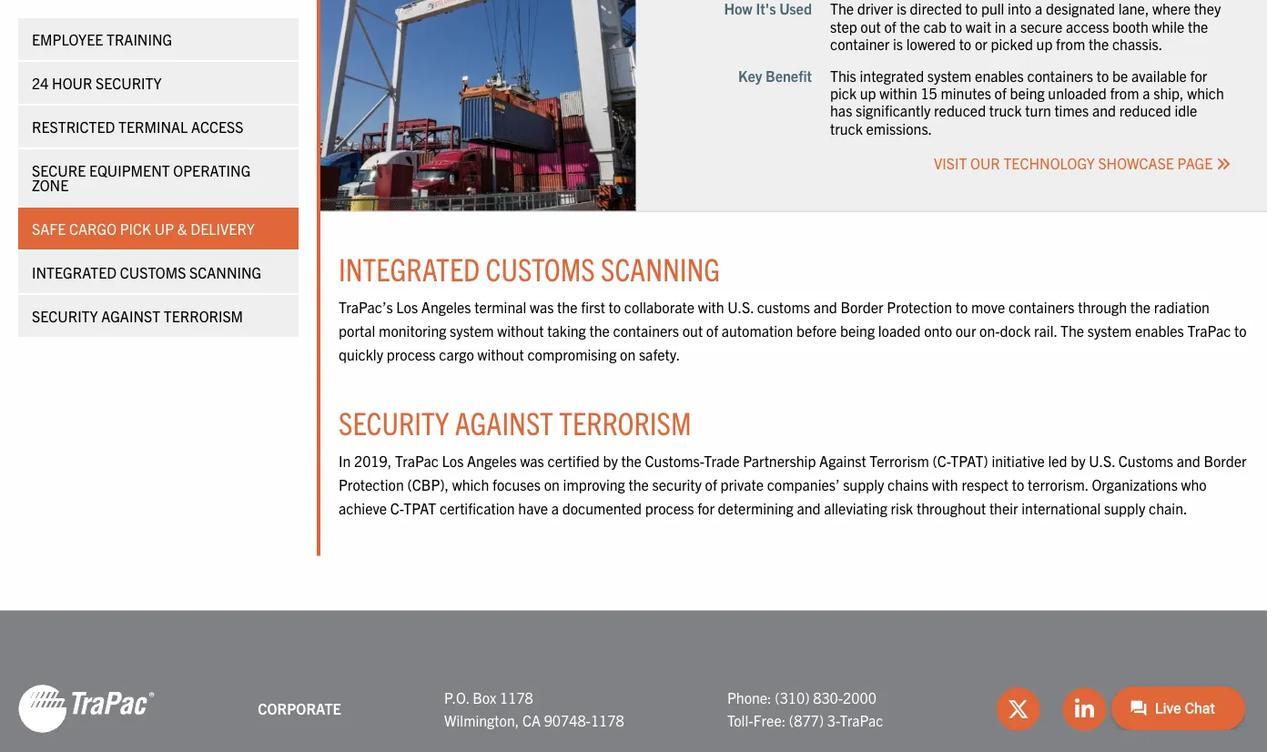 Task type: locate. For each thing, give the bounding box(es) containing it.
0 horizontal spatial from
[[1056, 35, 1085, 53]]

0 horizontal spatial on
[[544, 476, 560, 494]]

with right the collaborate
[[698, 298, 724, 317]]

angeles
[[421, 298, 471, 317], [467, 452, 517, 470]]

system down lowered on the top of the page
[[928, 67, 972, 85]]

for down security
[[698, 499, 715, 517]]

was up focuses
[[520, 452, 544, 470]]

u.s. inside the trapac's los angeles terminal was the first to collaborate with u.s. customs and border protection to move containers through the radiation portal monitoring system without taking the containers out of automation before being loaded onto our on-dock rail. the system enables trapac to quickly process cargo without compromising on safety.
[[728, 298, 754, 317]]

pick
[[120, 219, 151, 238]]

protection down "2019,"
[[339, 476, 404, 494]]

containers inside this integrated system enables containers to be available for pick up within 15 minutes of being unloaded from a ship, which has significantly reduced truck turn times and reduced idle truck emissions.
[[1027, 67, 1094, 85]]

0 horizontal spatial out
[[683, 322, 703, 340]]

reduced up visit
[[934, 102, 986, 120]]

0 horizontal spatial process
[[387, 345, 436, 363]]

by
[[603, 452, 618, 470], [1071, 452, 1086, 470]]

2019,
[[354, 452, 392, 470]]

0 vertical spatial border
[[841, 298, 884, 317]]

1 vertical spatial on
[[544, 476, 560, 494]]

by right led
[[1071, 452, 1086, 470]]

1 horizontal spatial on
[[620, 345, 636, 363]]

1 vertical spatial up
[[860, 84, 876, 102]]

from down designated at the right top
[[1056, 35, 1085, 53]]

1 vertical spatial the
[[1061, 322, 1084, 340]]

1 horizontal spatial being
[[1010, 84, 1045, 102]]

on left safety.
[[620, 345, 636, 363]]

1 vertical spatial security
[[32, 307, 98, 325]]

solid image
[[1216, 157, 1231, 171]]

footer
[[0, 611, 1267, 752]]

wilmington,
[[444, 712, 519, 730]]

and up before
[[814, 298, 837, 317]]

1 horizontal spatial by
[[1071, 452, 1086, 470]]

los up "(cbp),"
[[442, 452, 464, 470]]

border
[[841, 298, 884, 317], [1204, 452, 1247, 470]]

0 horizontal spatial enables
[[975, 67, 1024, 85]]

integrated
[[339, 249, 480, 288], [32, 263, 117, 281]]

pick
[[830, 84, 857, 102]]

0 horizontal spatial trapac
[[395, 452, 439, 470]]

trapac up "(cbp),"
[[395, 452, 439, 470]]

before
[[797, 322, 837, 340]]

security up "2019,"
[[339, 403, 449, 442]]

los up monitoring
[[396, 298, 418, 317]]

with down '(c-'
[[932, 476, 958, 494]]

los
[[396, 298, 418, 317], [442, 452, 464, 470]]

angeles up monitoring
[[421, 298, 471, 317]]

0 vertical spatial the
[[830, 0, 854, 18]]

truck down pick
[[830, 119, 863, 137]]

u.s. up organizations at the right bottom
[[1089, 452, 1115, 470]]

1178 right ca
[[591, 712, 624, 730]]

1 horizontal spatial supply
[[1104, 499, 1146, 517]]

from left ship,
[[1110, 84, 1139, 102]]

0 horizontal spatial u.s.
[[728, 298, 754, 317]]

a right in
[[1010, 17, 1017, 35]]

1 vertical spatial being
[[840, 322, 875, 340]]

respect
[[962, 476, 1009, 494]]

without down terminal
[[497, 322, 544, 340]]

which up certification
[[452, 476, 489, 494]]

reduced down "available"
[[1120, 102, 1172, 120]]

secure
[[32, 161, 86, 179]]

access
[[1066, 17, 1109, 35]]

security down safe
[[32, 307, 98, 325]]

(cbp),
[[407, 476, 449, 494]]

integrated customs scanning up terminal
[[339, 249, 720, 288]]

1 horizontal spatial the
[[1061, 322, 1084, 340]]

process down security
[[645, 499, 694, 517]]

against
[[101, 307, 160, 325], [455, 403, 553, 442], [819, 452, 866, 470]]

2 horizontal spatial customs
[[1119, 452, 1174, 470]]

against up companies'
[[819, 452, 866, 470]]

trapac down the 2000
[[840, 712, 884, 730]]

the left driver
[[830, 0, 854, 18]]

free:
[[753, 712, 786, 730]]

1 vertical spatial was
[[520, 452, 544, 470]]

against down integrated customs scanning link
[[101, 307, 160, 325]]

security up restricted terminal access
[[96, 74, 162, 92]]

2 vertical spatial against
[[819, 452, 866, 470]]

with inside the trapac's los angeles terminal was the first to collaborate with u.s. customs and border protection to move containers through the radiation portal monitoring system without taking the containers out of automation before being loaded onto our on-dock rail. the system enables trapac to quickly process cargo without compromising on safety.
[[698, 298, 724, 317]]

integrated
[[860, 67, 924, 85]]

on inside the trapac's los angeles terminal was the first to collaborate with u.s. customs and border protection to move containers through the radiation portal monitoring system without taking the containers out of automation before being loaded onto our on-dock rail. the system enables trapac to quickly process cargo without compromising on safety.
[[620, 345, 636, 363]]

1 horizontal spatial security against terrorism
[[339, 403, 692, 442]]

footer containing p.o. box 1178
[[0, 611, 1267, 752]]

security against terrorism up focuses
[[339, 403, 692, 442]]

0 horizontal spatial by
[[603, 452, 618, 470]]

1178
[[500, 688, 533, 706], [591, 712, 624, 730]]

a right have
[[552, 499, 559, 517]]

trapac's los angeles terminal was the first to collaborate with u.s. customs and border protection to move containers through the radiation portal monitoring system without taking the containers out of automation before being loaded onto our on-dock rail. the system enables trapac to quickly process cargo without compromising on safety.
[[339, 298, 1247, 363]]

2 horizontal spatial trapac
[[1188, 322, 1231, 340]]

process down monitoring
[[387, 345, 436, 363]]

1 horizontal spatial process
[[645, 499, 694, 517]]

up right "picked"
[[1037, 35, 1053, 53]]

scanning down the delivery
[[189, 263, 262, 281]]

the
[[830, 0, 854, 18], [1061, 322, 1084, 340]]

0 vertical spatial up
[[1037, 35, 1053, 53]]

integrated up 'trapac's'
[[339, 249, 480, 288]]

1 vertical spatial against
[[455, 403, 553, 442]]

of down trade
[[705, 476, 717, 494]]

1 vertical spatial with
[[932, 476, 958, 494]]

0 vertical spatial security
[[96, 74, 162, 92]]

up inside this integrated system enables containers to be available for pick up within 15 minutes of being unloaded from a ship, which has significantly reduced truck turn times and reduced idle truck emissions.
[[860, 84, 876, 102]]

initiative
[[992, 452, 1045, 470]]

was inside the trapac's los angeles terminal was the first to collaborate with u.s. customs and border protection to move containers through the radiation portal monitoring system without taking the containers out of automation before being loaded onto our on-dock rail. the system enables trapac to quickly process cargo without compromising on safety.
[[530, 298, 554, 317]]

1 vertical spatial process
[[645, 499, 694, 517]]

led
[[1048, 452, 1068, 470]]

on inside in 2019, trapac los angeles was certified by the customs-trade partnership against terrorism (c-tpat) initiative led by u.s. customs and border protection (cbp), which focuses on improving the security of private companies' supply chains with respect to terrorism. organizations who achieve c-tpat certification have a documented process for determining and alleviating risk throughout their international supply chain.
[[544, 476, 560, 494]]

which
[[1187, 84, 1224, 102], [452, 476, 489, 494]]

0 vertical spatial against
[[101, 307, 160, 325]]

1 horizontal spatial from
[[1110, 84, 1139, 102]]

1178 up ca
[[500, 688, 533, 706]]

0 horizontal spatial against
[[101, 307, 160, 325]]

1 vertical spatial which
[[452, 476, 489, 494]]

1 vertical spatial protection
[[339, 476, 404, 494]]

0 horizontal spatial security against terrorism
[[32, 307, 243, 325]]

border up loaded
[[841, 298, 884, 317]]

customs down safe cargo pick up & delivery link
[[120, 263, 186, 281]]

system inside this integrated system enables containers to be available for pick up within 15 minutes of being unloaded from a ship, which has significantly reduced truck turn times and reduced idle truck emissions.
[[928, 67, 972, 85]]

emissions.
[[866, 119, 932, 137]]

angeles inside the trapac's los angeles terminal was the first to collaborate with u.s. customs and border protection to move containers through the radiation portal monitoring system without taking the containers out of automation before being loaded onto our on-dock rail. the system enables trapac to quickly process cargo without compromising on safety.
[[421, 298, 471, 317]]

customs inside in 2019, trapac los angeles was certified by the customs-trade partnership against terrorism (c-tpat) initiative led by u.s. customs and border protection (cbp), which focuses on improving the security of private companies' supply chains with respect to terrorism. organizations who achieve c-tpat certification have a documented process for determining and alleviating risk throughout their international supply chain.
[[1119, 452, 1174, 470]]

2 vertical spatial trapac
[[840, 712, 884, 730]]

1 reduced from the left
[[934, 102, 986, 120]]

a inside in 2019, trapac los angeles was certified by the customs-trade partnership against terrorism (c-tpat) initiative led by u.s. customs and border protection (cbp), which focuses on improving the security of private companies' supply chains with respect to terrorism. organizations who achieve c-tpat certification have a documented process for determining and alleviating risk throughout their international supply chain.
[[552, 499, 559, 517]]

0 horizontal spatial the
[[830, 0, 854, 18]]

0 vertical spatial from
[[1056, 35, 1085, 53]]

determining
[[718, 499, 794, 517]]

integrated down the 'cargo'
[[32, 263, 117, 281]]

terrorism down integrated customs scanning link
[[164, 307, 243, 325]]

protection
[[887, 298, 952, 317], [339, 476, 404, 494]]

is right driver
[[897, 0, 907, 18]]

where
[[1153, 0, 1191, 18]]

customs up terminal
[[486, 249, 595, 288]]

of left automation
[[706, 322, 718, 340]]

and inside this integrated system enables containers to be available for pick up within 15 minutes of being unloaded from a ship, which has significantly reduced truck turn times and reduced idle truck emissions.
[[1092, 102, 1116, 120]]

1 vertical spatial border
[[1204, 452, 1247, 470]]

and up who
[[1177, 452, 1201, 470]]

0 horizontal spatial border
[[841, 298, 884, 317]]

2 by from the left
[[1071, 452, 1086, 470]]

1 horizontal spatial scanning
[[601, 249, 720, 288]]

containers up rail. at right top
[[1009, 298, 1075, 317]]

2 horizontal spatial terrorism
[[870, 452, 929, 470]]

was up taking
[[530, 298, 554, 317]]

which right ship,
[[1187, 84, 1224, 102]]

without right 'cargo'
[[478, 345, 524, 363]]

truck left "turn"
[[989, 102, 1022, 120]]

0 vertical spatial security against terrorism
[[32, 307, 243, 325]]

technology
[[1004, 154, 1095, 172]]

1 vertical spatial supply
[[1104, 499, 1146, 517]]

angeles up focuses
[[467, 452, 517, 470]]

scanning
[[601, 249, 720, 288], [189, 263, 262, 281]]

the right rail. at right top
[[1061, 322, 1084, 340]]

0 vertical spatial which
[[1187, 84, 1224, 102]]

box
[[473, 688, 497, 706]]

up
[[1037, 35, 1053, 53], [860, 84, 876, 102]]

enables
[[975, 67, 1024, 85], [1135, 322, 1184, 340]]

up right pick
[[860, 84, 876, 102]]

radiation
[[1154, 298, 1210, 317]]

scanning up the collaborate
[[601, 249, 720, 288]]

u.s. inside in 2019, trapac los angeles was certified by the customs-trade partnership against terrorism (c-tpat) initiative led by u.s. customs and border protection (cbp), which focuses on improving the security of private companies' supply chains with respect to terrorism. organizations who achieve c-tpat certification have a documented process for determining and alleviating risk throughout their international supply chain.
[[1089, 452, 1115, 470]]

24 hour security link
[[18, 62, 299, 104]]

dock
[[1000, 322, 1031, 340]]

security against terrorism
[[32, 307, 243, 325], [339, 403, 692, 442]]

integrated customs scanning link
[[18, 251, 299, 293]]

1 horizontal spatial system
[[928, 67, 972, 85]]

international
[[1022, 499, 1101, 517]]

picked
[[991, 35, 1033, 53]]

830-
[[813, 688, 843, 706]]

which inside in 2019, trapac los angeles was certified by the customs-trade partnership against terrorism (c-tpat) initiative led by u.s. customs and border protection (cbp), which focuses on improving the security of private companies' supply chains with respect to terrorism. organizations who achieve c-tpat certification have a documented process for determining and alleviating risk throughout their international supply chain.
[[452, 476, 489, 494]]

1 vertical spatial without
[[478, 345, 524, 363]]

terrorism up customs-
[[559, 403, 692, 442]]

out right step
[[861, 17, 881, 35]]

the left booth
[[1089, 35, 1109, 53]]

against up focuses
[[455, 403, 553, 442]]

pull
[[981, 0, 1005, 18]]

in
[[995, 17, 1006, 35]]

significantly
[[856, 102, 931, 120]]

of inside this integrated system enables containers to be available for pick up within 15 minutes of being unloaded from a ship, which has significantly reduced truck turn times and reduced idle truck emissions.
[[995, 84, 1007, 102]]

border inside the trapac's los angeles terminal was the first to collaborate with u.s. customs and border protection to move containers through the radiation portal monitoring system without taking the containers out of automation before being loaded onto our on-dock rail. the system enables trapac to quickly process cargo without compromising on safety.
[[841, 298, 884, 317]]

0 horizontal spatial being
[[840, 322, 875, 340]]

first
[[581, 298, 605, 317]]

supply down organizations at the right bottom
[[1104, 499, 1146, 517]]

containers down the collaborate
[[613, 322, 679, 340]]

chains
[[888, 476, 929, 494]]

compromising
[[528, 345, 617, 363]]

0 vertical spatial los
[[396, 298, 418, 317]]

0 vertical spatial terrorism
[[164, 307, 243, 325]]

to inside this integrated system enables containers to be available for pick up within 15 minutes of being unloaded from a ship, which has significantly reduced truck turn times and reduced idle truck emissions.
[[1097, 67, 1109, 85]]

of
[[884, 17, 897, 35], [995, 84, 1007, 102], [706, 322, 718, 340], [705, 476, 717, 494]]

for right ship,
[[1190, 67, 1208, 85]]

process inside in 2019, trapac los angeles was certified by the customs-trade partnership against terrorism (c-tpat) initiative led by u.s. customs and border protection (cbp), which focuses on improving the security of private companies' supply chains with respect to terrorism. organizations who achieve c-tpat certification have a documented process for determining and alleviating risk throughout their international supply chain.
[[645, 499, 694, 517]]

delivery
[[191, 219, 255, 238]]

certification
[[440, 499, 515, 517]]

collaborate
[[624, 298, 695, 317]]

the down first
[[589, 322, 610, 340]]

1 horizontal spatial enables
[[1135, 322, 1184, 340]]

move
[[971, 298, 1005, 317]]

1 horizontal spatial up
[[1037, 35, 1053, 53]]

2 vertical spatial security
[[339, 403, 449, 442]]

1 horizontal spatial reduced
[[1120, 102, 1172, 120]]

key benefit
[[738, 67, 812, 85]]

booth
[[1113, 17, 1149, 35]]

0 horizontal spatial for
[[698, 499, 715, 517]]

safe
[[32, 219, 66, 238]]

for inside this integrated system enables containers to be available for pick up within 15 minutes of being unloaded from a ship, which has significantly reduced truck turn times and reduced idle truck emissions.
[[1190, 67, 1208, 85]]

los inside in 2019, trapac los angeles was certified by the customs-trade partnership against terrorism (c-tpat) initiative led by u.s. customs and border protection (cbp), which focuses on improving the security of private companies' supply chains with respect to terrorism. organizations who achieve c-tpat certification have a documented process for determining and alleviating risk throughout their international supply chain.
[[442, 452, 464, 470]]

0 horizontal spatial integrated
[[32, 263, 117, 281]]

is up integrated
[[893, 35, 903, 53]]

being left times on the right
[[1010, 84, 1045, 102]]

or
[[975, 35, 988, 53]]

terrorism up chains
[[870, 452, 929, 470]]

1 horizontal spatial border
[[1204, 452, 1247, 470]]

visit our technology showcase page link
[[934, 154, 1231, 172]]

1 horizontal spatial 1178
[[591, 712, 624, 730]]

0 vertical spatial was
[[530, 298, 554, 317]]

and right times on the right
[[1092, 102, 1116, 120]]

1 horizontal spatial protection
[[887, 298, 952, 317]]

by up improving
[[603, 452, 618, 470]]

risk
[[891, 499, 913, 517]]

on up have
[[544, 476, 560, 494]]

0 vertical spatial containers
[[1027, 67, 1094, 85]]

0 vertical spatial being
[[1010, 84, 1045, 102]]

1 vertical spatial angeles
[[467, 452, 517, 470]]

trapac down "radiation"
[[1188, 322, 1231, 340]]

customs up organizations at the right bottom
[[1119, 452, 1174, 470]]

of inside the trapac's los angeles terminal was the first to collaborate with u.s. customs and border protection to move containers through the radiation portal monitoring system without taking the containers out of automation before being loaded onto our on-dock rail. the system enables trapac to quickly process cargo without compromising on safety.
[[706, 322, 718, 340]]

1 horizontal spatial u.s.
[[1089, 452, 1115, 470]]

designated
[[1046, 0, 1115, 18]]

1 horizontal spatial for
[[1190, 67, 1208, 85]]

ship,
[[1154, 84, 1184, 102]]

trapac inside phone: (310) 830-2000 toll-free: (877) 3-trapac
[[840, 712, 884, 730]]

the driver is directed to pull into a designated lane, where they step out of the cab to wait in a secure access booth while the container is lowered to or picked up from the chassis.
[[830, 0, 1221, 53]]

of right minutes
[[995, 84, 1007, 102]]

1 vertical spatial for
[[698, 499, 715, 517]]

1 vertical spatial is
[[893, 35, 903, 53]]

being right before
[[840, 322, 875, 340]]

1 vertical spatial trapac
[[395, 452, 439, 470]]

c-
[[390, 499, 404, 517]]

0 vertical spatial u.s.
[[728, 298, 754, 317]]

integrated customs scanning down safe cargo pick up & delivery
[[32, 263, 262, 281]]

0 vertical spatial for
[[1190, 67, 1208, 85]]

enables down "radiation"
[[1135, 322, 1184, 340]]

security
[[652, 476, 702, 494]]

security against terrorism down integrated customs scanning link
[[32, 307, 243, 325]]

idle
[[1175, 102, 1198, 120]]

system down through at right
[[1088, 322, 1132, 340]]

to inside in 2019, trapac los angeles was certified by the customs-trade partnership against terrorism (c-tpat) initiative led by u.s. customs and border protection (cbp), which focuses on improving the security of private companies' supply chains with respect to terrorism. organizations who achieve c-tpat certification have a documented process for determining and alleviating risk throughout their international supply chain.
[[1012, 476, 1025, 494]]

integrated customs scanning
[[339, 249, 720, 288], [32, 263, 262, 281]]

and inside the trapac's los angeles terminal was the first to collaborate with u.s. customs and border protection to move containers through the radiation portal monitoring system without taking the containers out of automation before being loaded onto our on-dock rail. the system enables trapac to quickly process cargo without compromising on safety.
[[814, 298, 837, 317]]

0 vertical spatial is
[[897, 0, 907, 18]]

1 vertical spatial out
[[683, 322, 703, 340]]

containers up times on the right
[[1027, 67, 1094, 85]]

0 horizontal spatial 1178
[[500, 688, 533, 706]]

the left customs-
[[621, 452, 642, 470]]

system up 'cargo'
[[450, 322, 494, 340]]

2 vertical spatial terrorism
[[870, 452, 929, 470]]

u.s. up automation
[[728, 298, 754, 317]]

0 horizontal spatial integrated customs scanning
[[32, 263, 262, 281]]

protection inside the trapac's los angeles terminal was the first to collaborate with u.s. customs and border protection to move containers through the radiation portal monitoring system without taking the containers out of automation before being loaded onto our on-dock rail. the system enables trapac to quickly process cargo without compromising on safety.
[[887, 298, 952, 317]]

border up who
[[1204, 452, 1247, 470]]

1 horizontal spatial out
[[861, 17, 881, 35]]

process inside the trapac's los angeles terminal was the first to collaborate with u.s. customs and border protection to move containers through the radiation portal monitoring system without taking the containers out of automation before being loaded onto our on-dock rail. the system enables trapac to quickly process cargo without compromising on safety.
[[387, 345, 436, 363]]

of left lowered on the top of the page
[[884, 17, 897, 35]]

protection up onto
[[887, 298, 952, 317]]

1 vertical spatial from
[[1110, 84, 1139, 102]]

0 horizontal spatial supply
[[843, 476, 884, 494]]

0 vertical spatial out
[[861, 17, 881, 35]]

enables down "picked"
[[975, 67, 1024, 85]]

showcase
[[1098, 154, 1174, 172]]

a inside this integrated system enables containers to be available for pick up within 15 minutes of being unloaded from a ship, which has significantly reduced truck turn times and reduced idle truck emissions.
[[1143, 84, 1150, 102]]

out down the collaborate
[[683, 322, 703, 340]]

1 vertical spatial u.s.
[[1089, 452, 1115, 470]]

with
[[698, 298, 724, 317], [932, 476, 958, 494]]

supply up 'alleviating'
[[843, 476, 884, 494]]

1 horizontal spatial trapac
[[840, 712, 884, 730]]

for
[[1190, 67, 1208, 85], [698, 499, 715, 517]]

0 vertical spatial on
[[620, 345, 636, 363]]

for inside in 2019, trapac los angeles was certified by the customs-trade partnership against terrorism (c-tpat) initiative led by u.s. customs and border protection (cbp), which focuses on improving the security of private companies' supply chains with respect to terrorism. organizations who achieve c-tpat certification have a documented process for determining and alleviating risk throughout their international supply chain.
[[698, 499, 715, 517]]

0 vertical spatial with
[[698, 298, 724, 317]]

0 horizontal spatial truck
[[830, 119, 863, 137]]

a
[[1035, 0, 1043, 18], [1010, 17, 1017, 35], [1143, 84, 1150, 102], [552, 499, 559, 517]]

a left ship,
[[1143, 84, 1150, 102]]

0 horizontal spatial customs
[[120, 263, 186, 281]]

partnership
[[743, 452, 816, 470]]

process
[[387, 345, 436, 363], [645, 499, 694, 517]]

times
[[1055, 102, 1089, 120]]



Task type: describe. For each thing, give the bounding box(es) containing it.
of inside the driver is directed to pull into a designated lane, where they step out of the cab to wait in a secure access booth while the container is lowered to or picked up from the chassis.
[[884, 17, 897, 35]]

focuses
[[493, 476, 541, 494]]

improving
[[563, 476, 625, 494]]

being inside this integrated system enables containers to be available for pick up within 15 minutes of being unloaded from a ship, which has significantly reduced truck turn times and reduced idle truck emissions.
[[1010, 84, 1045, 102]]

in 2019, trapac los angeles was certified by the customs-trade partnership against terrorism (c-tpat) initiative led by u.s. customs and border protection (cbp), which focuses on improving the security of private companies' supply chains with respect to terrorism. organizations who achieve c-tpat certification have a documented process for determining and alleviating risk throughout their international supply chain.
[[339, 452, 1247, 517]]

zone
[[32, 176, 69, 194]]

1 horizontal spatial truck
[[989, 102, 1022, 120]]

alleviating
[[824, 499, 888, 517]]

which inside this integrated system enables containers to be available for pick up within 15 minutes of being unloaded from a ship, which has significantly reduced truck turn times and reduced idle truck emissions.
[[1187, 84, 1224, 102]]

the right through at right
[[1131, 298, 1151, 317]]

the right while
[[1188, 17, 1209, 35]]

in
[[339, 452, 351, 470]]

trapac's
[[339, 298, 393, 317]]

within
[[880, 84, 918, 102]]

employee training link
[[18, 18, 299, 60]]

trade
[[704, 452, 740, 470]]

directed
[[910, 0, 962, 18]]

benefit
[[766, 67, 812, 85]]

1 vertical spatial containers
[[1009, 298, 1075, 317]]

border inside in 2019, trapac los angeles was certified by the customs-trade partnership against terrorism (c-tpat) initiative led by u.s. customs and border protection (cbp), which focuses on improving the security of private companies' supply chains with respect to terrorism. organizations who achieve c-tpat certification have a documented process for determining and alleviating risk throughout their international supply chain.
[[1204, 452, 1247, 470]]

was inside in 2019, trapac los angeles was certified by the customs-trade partnership against terrorism (c-tpat) initiative led by u.s. customs and border protection (cbp), which focuses on improving the security of private companies' supply chains with respect to terrorism. organizations who achieve c-tpat certification have a documented process for determining and alleviating risk throughout their international supply chain.
[[520, 452, 544, 470]]

24 hour security
[[32, 74, 162, 92]]

documented
[[562, 499, 642, 517]]

a right into
[[1035, 0, 1043, 18]]

and down companies'
[[797, 499, 821, 517]]

0 horizontal spatial scanning
[[189, 263, 262, 281]]

container
[[830, 35, 890, 53]]

from inside the driver is directed to pull into a designated lane, where they step out of the cab to wait in a secure access booth while the container is lowered to or picked up from the chassis.
[[1056, 35, 1085, 53]]

secure
[[1021, 17, 1063, 35]]

secure equipment operating zone
[[32, 161, 251, 194]]

their
[[990, 499, 1018, 517]]

the left security
[[629, 476, 649, 494]]

1 horizontal spatial against
[[455, 403, 553, 442]]

1 horizontal spatial customs
[[486, 249, 595, 288]]

0 vertical spatial supply
[[843, 476, 884, 494]]

portal
[[339, 322, 375, 340]]

the up taking
[[557, 298, 578, 317]]

up inside the driver is directed to pull into a designated lane, where they step out of the cab to wait in a secure access booth while the container is lowered to or picked up from the chassis.
[[1037, 35, 1053, 53]]

restricted terminal access
[[32, 117, 244, 136]]

the inside the driver is directed to pull into a designated lane, where they step out of the cab to wait in a secure access booth while the container is lowered to or picked up from the chassis.
[[830, 0, 854, 18]]

employee training
[[32, 30, 172, 48]]

with inside in 2019, trapac los angeles was certified by the customs-trade partnership against terrorism (c-tpat) initiative led by u.s. customs and border protection (cbp), which focuses on improving the security of private companies' supply chains with respect to terrorism. organizations who achieve c-tpat certification have a documented process for determining and alleviating risk throughout their international supply chain.
[[932, 476, 958, 494]]

available
[[1132, 67, 1187, 85]]

1 horizontal spatial integrated
[[339, 249, 480, 288]]

terrorism inside in 2019, trapac los angeles was certified by the customs-trade partnership against terrorism (c-tpat) initiative led by u.s. customs and border protection (cbp), which focuses on improving the security of private companies' supply chains with respect to terrorism. organizations who achieve c-tpat certification have a documented process for determining and alleviating risk throughout their international supply chain.
[[870, 452, 929, 470]]

trapac inside the trapac's los angeles terminal was the first to collaborate with u.s. customs and border protection to move containers through the radiation portal monitoring system without taking the containers out of automation before being loaded onto our on-dock rail. the system enables trapac to quickly process cargo without compromising on safety.
[[1188, 322, 1231, 340]]

toll-
[[727, 712, 754, 730]]

terrorism.
[[1028, 476, 1089, 494]]

1 vertical spatial 1178
[[591, 712, 624, 730]]

companies'
[[767, 476, 840, 494]]

customs-
[[645, 452, 704, 470]]

achieve
[[339, 499, 387, 517]]

have
[[518, 499, 548, 517]]

enables inside the trapac's los angeles terminal was the first to collaborate with u.s. customs and border protection to move containers through the radiation portal monitoring system without taking the containers out of automation before being loaded onto our on-dock rail. the system enables trapac to quickly process cargo without compromising on safety.
[[1135, 322, 1184, 340]]

15
[[921, 84, 938, 102]]

lane,
[[1119, 0, 1149, 18]]

throughout
[[917, 499, 986, 517]]

phone: (310) 830-2000 toll-free: (877) 3-trapac
[[727, 688, 884, 730]]

unloaded
[[1048, 84, 1107, 102]]

90748-
[[544, 712, 591, 730]]

be
[[1113, 67, 1128, 85]]

out inside the driver is directed to pull into a designated lane, where they step out of the cab to wait in a secure access booth while the container is lowered to or picked up from the chassis.
[[861, 17, 881, 35]]

0 vertical spatial 1178
[[500, 688, 533, 706]]

operating
[[173, 161, 251, 179]]

visit
[[934, 154, 967, 172]]

from inside this integrated system enables containers to be available for pick up within 15 minutes of being unloaded from a ship, which has significantly reduced truck turn times and reduced idle truck emissions.
[[1110, 84, 1139, 102]]

this
[[830, 67, 857, 85]]

(877)
[[789, 712, 824, 730]]

being inside the trapac's los angeles terminal was the first to collaborate with u.s. customs and border protection to move containers through the radiation portal monitoring system without taking the containers out of automation before being loaded onto our on-dock rail. the system enables trapac to quickly process cargo without compromising on safety.
[[840, 322, 875, 340]]

hour
[[52, 74, 92, 92]]

private
[[721, 476, 764, 494]]

1 vertical spatial security against terrorism
[[339, 403, 692, 442]]

los inside the trapac's los angeles terminal was the first to collaborate with u.s. customs and border protection to move containers through the radiation portal monitoring system without taking the containers out of automation before being loaded onto our on-dock rail. the system enables trapac to quickly process cargo without compromising on safety.
[[396, 298, 418, 317]]

automation
[[722, 322, 793, 340]]

(310)
[[775, 688, 810, 706]]

chassis.
[[1113, 35, 1163, 53]]

corporate image
[[18, 684, 155, 735]]

protection inside in 2019, trapac los angeles was certified by the customs-trade partnership against terrorism (c-tpat) initiative led by u.s. customs and border protection (cbp), which focuses on improving the security of private companies' supply chains with respect to terrorism. organizations who achieve c-tpat certification have a documented process for determining and alleviating risk throughout their international supply chain.
[[339, 476, 404, 494]]

p.o.
[[444, 688, 469, 706]]

ca
[[523, 712, 541, 730]]

driver
[[857, 0, 893, 18]]

taking
[[547, 322, 586, 340]]

into
[[1008, 0, 1032, 18]]

trapac inside in 2019, trapac los angeles was certified by the customs-trade partnership against terrorism (c-tpat) initiative led by u.s. customs and border protection (cbp), which focuses on improving the security of private companies' supply chains with respect to terrorism. organizations who achieve c-tpat certification have a documented process for determining and alleviating risk throughout their international supply chain.
[[395, 452, 439, 470]]

the left cab
[[900, 17, 920, 35]]

phone:
[[727, 688, 772, 706]]

of inside in 2019, trapac los angeles was certified by the customs-trade partnership against terrorism (c-tpat) initiative led by u.s. customs and border protection (cbp), which focuses on improving the security of private companies' supply chains with respect to terrorism. organizations who achieve c-tpat certification have a documented process for determining and alleviating risk throughout their international supply chain.
[[705, 476, 717, 494]]

quickly
[[339, 345, 383, 363]]

who
[[1181, 476, 1207, 494]]

cargo
[[69, 219, 117, 238]]

secure equipment operating zone link
[[18, 149, 299, 206]]

minutes
[[941, 84, 991, 102]]

out inside the trapac's los angeles terminal was the first to collaborate with u.s. customs and border protection to move containers through the radiation portal monitoring system without taking the containers out of automation before being loaded onto our on-dock rail. the system enables trapac to quickly process cargo without compromising on safety.
[[683, 322, 703, 340]]

customs
[[757, 298, 810, 317]]

1 by from the left
[[603, 452, 618, 470]]

1 horizontal spatial integrated customs scanning
[[339, 249, 720, 288]]

restricted terminal access link
[[18, 106, 299, 147]]

through
[[1078, 298, 1127, 317]]

key
[[738, 67, 762, 85]]

up
[[155, 219, 174, 238]]

safe cargo pick up & delivery
[[32, 219, 255, 238]]

tpat)
[[951, 452, 989, 470]]

turn
[[1026, 102, 1051, 120]]

p.o. box 1178 wilmington, ca 90748-1178
[[444, 688, 624, 730]]

0 horizontal spatial system
[[450, 322, 494, 340]]

2 horizontal spatial system
[[1088, 322, 1132, 340]]

the inside the trapac's los angeles terminal was the first to collaborate with u.s. customs and border protection to move containers through the radiation portal monitoring system without taking the containers out of automation before being loaded onto our on-dock rail. the system enables trapac to quickly process cargo without compromising on safety.
[[1061, 322, 1084, 340]]

rail.
[[1034, 322, 1057, 340]]

has
[[830, 102, 853, 120]]

24
[[32, 74, 49, 92]]

lowered
[[907, 35, 956, 53]]

1 vertical spatial terrorism
[[559, 403, 692, 442]]

integrated inside integrated customs scanning link
[[32, 263, 117, 281]]

our
[[956, 322, 976, 340]]

page
[[1178, 154, 1213, 172]]

against inside in 2019, trapac los angeles was certified by the customs-trade partnership against terrorism (c-tpat) initiative led by u.s. customs and border protection (cbp), which focuses on improving the security of private companies' supply chains with respect to terrorism. organizations who achieve c-tpat certification have a documented process for determining and alleviating risk throughout their international supply chain.
[[819, 452, 866, 470]]

monitoring
[[379, 322, 446, 340]]

safe cargo pick up & delivery link
[[18, 208, 299, 249]]

3-
[[827, 712, 840, 730]]

enables inside this integrated system enables containers to be available for pick up within 15 minutes of being unloaded from a ship, which has significantly reduced truck turn times and reduced idle truck emissions.
[[975, 67, 1024, 85]]

2 reduced from the left
[[1120, 102, 1172, 120]]

0 vertical spatial without
[[497, 322, 544, 340]]

angeles inside in 2019, trapac los angeles was certified by the customs-trade partnership against terrorism (c-tpat) initiative led by u.s. customs and border protection (cbp), which focuses on improving the security of private companies' supply chains with respect to terrorism. organizations who achieve c-tpat certification have a documented process for determining and alleviating risk throughout their international supply chain.
[[467, 452, 517, 470]]

wait
[[966, 17, 992, 35]]

2 vertical spatial containers
[[613, 322, 679, 340]]



Task type: vqa. For each thing, say whether or not it's contained in the screenshot.
Respect
yes



